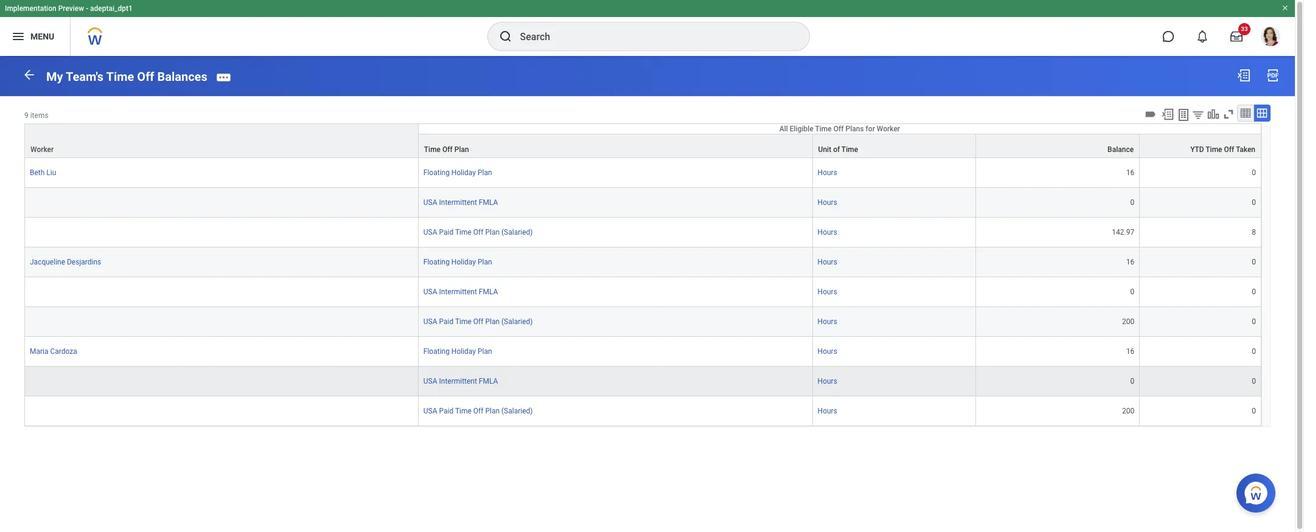 Task type: vqa. For each thing, say whether or not it's contained in the screenshot.
Consultant inside the Rebecca Watson - R-00049 Consultant - UK
no



Task type: describe. For each thing, give the bounding box(es) containing it.
preview
[[58, 4, 84, 13]]

4 hours link from the top
[[818, 256, 837, 266]]

team's
[[66, 69, 104, 84]]

worker inside popup button
[[30, 145, 54, 154]]

(salaried) for first usa paid time off plan  (salaried) link from the top
[[502, 228, 533, 237]]

of
[[833, 145, 840, 154]]

3 usa paid time off plan  (salaried) link from the top
[[423, 405, 533, 416]]

view printable version (pdf) image
[[1266, 68, 1281, 83]]

3 intermittent from the top
[[439, 377, 477, 386]]

Search Workday  search field
[[520, 23, 784, 50]]

intermittent for 2nd 'hours' link
[[439, 198, 477, 207]]

fmla for 'usa intermittent fmla' link related to 2nd 'hours' link cell
[[479, 198, 498, 207]]

16 for jacqueline desjardins
[[1126, 258, 1135, 266]]

usa intermittent fmla for 'usa intermittent fmla' link for fifth cell from the top
[[423, 377, 498, 386]]

fmla for 'usa intermittent fmla' link for fifth cell from the top
[[479, 377, 498, 386]]

my team's time off balances
[[46, 69, 207, 84]]

off inside "time off plan" popup button
[[442, 145, 453, 154]]

fmla for cell for 5th 'hours' link from the bottom 'usa intermittent fmla' link
[[479, 288, 498, 296]]

jacqueline desjardins link
[[30, 256, 101, 266]]

(salaried) for 1st usa paid time off plan  (salaried) link from the bottom
[[502, 407, 533, 416]]

cell for 3rd 'hours' link from the top
[[24, 218, 419, 248]]

unit of time button
[[813, 134, 976, 158]]

5 row from the top
[[24, 218, 1262, 248]]

16 for beth liu
[[1126, 168, 1135, 177]]

8 row from the top
[[24, 307, 1262, 337]]

taken
[[1236, 145, 1256, 154]]

cell for 9th 'hours' link
[[24, 397, 419, 427]]

menu
[[30, 31, 54, 41]]

usa intermittent fmla link for fifth cell from the top
[[423, 375, 498, 386]]

paid for first usa paid time off plan  (salaried) link from the top
[[439, 228, 454, 237]]

usa intermittent fmla for cell for 5th 'hours' link from the bottom 'usa intermittent fmla' link
[[423, 288, 498, 296]]

hours for 6th 'hours' link from the bottom
[[818, 258, 837, 266]]

1 usa paid time off plan  (salaried) link from the top
[[423, 226, 533, 237]]

cell for 5th 'hours' link from the bottom
[[24, 277, 419, 307]]

balance button
[[976, 134, 1139, 158]]

justify image
[[11, 29, 26, 44]]

table image
[[1240, 107, 1252, 119]]

7 row from the top
[[24, 277, 1262, 307]]

time inside "popup button"
[[815, 125, 832, 133]]

(salaried) for second usa paid time off plan  (salaried) link from the bottom
[[502, 318, 533, 326]]

plan inside popup button
[[455, 145, 469, 154]]

paid for second usa paid time off plan  (salaried) link from the bottom
[[439, 318, 454, 326]]

holiday for beth liu
[[452, 168, 476, 177]]

floating for jacqueline desjardins
[[423, 258, 450, 266]]

my team's time off balances main content
[[0, 56, 1295, 438]]

3 hours link from the top
[[818, 226, 837, 237]]

1 hours link from the top
[[818, 166, 837, 177]]

2 hours link from the top
[[818, 196, 837, 207]]

items
[[30, 111, 48, 120]]

floating holiday plan link for jacqueline desjardins
[[423, 256, 492, 266]]

implementation preview -   adeptai_dpt1
[[5, 4, 133, 13]]

toolbar inside my team's time off balances main content
[[1142, 105, 1271, 123]]

usa for first usa paid time off plan  (salaried) link from the top
[[423, 228, 437, 237]]

beth liu link
[[30, 166, 56, 177]]

usa for 'usa intermittent fmla' link related to 2nd 'hours' link cell
[[423, 198, 437, 207]]

beth liu
[[30, 168, 56, 177]]

16 for maria cardoza
[[1126, 347, 1135, 356]]

expand table image
[[1256, 107, 1268, 119]]

usa intermittent fmla link for cell for 5th 'hours' link from the bottom
[[423, 285, 498, 296]]

holiday for maria cardoza
[[452, 347, 476, 356]]

ytd time off taken button
[[1140, 134, 1261, 158]]

off inside ytd time off taken popup button
[[1224, 145, 1235, 154]]

142.97
[[1112, 228, 1135, 237]]

hours for fourth 'hours' link from the bottom of the my team's time off balances main content
[[818, 318, 837, 326]]

adeptai_dpt1
[[90, 4, 133, 13]]

close environment banner image
[[1282, 4, 1289, 12]]

all eligible time off plans for worker
[[779, 125, 900, 133]]

export to excel image
[[1161, 108, 1175, 121]]

usa paid time off plan  (salaried) for second usa paid time off plan  (salaried) link from the bottom
[[423, 318, 533, 326]]

menu button
[[0, 17, 70, 56]]

search image
[[498, 29, 513, 44]]

desjardins
[[67, 258, 101, 266]]

profile logan mcneil image
[[1261, 27, 1281, 49]]

ytd time off taken
[[1191, 145, 1256, 154]]

balances
[[157, 69, 207, 84]]

5 hours link from the top
[[818, 285, 837, 296]]

row containing beth liu
[[24, 158, 1262, 188]]

plans
[[846, 125, 864, 133]]

row containing jacqueline desjardins
[[24, 248, 1262, 277]]

usa for 1st usa paid time off plan  (salaried) link from the bottom
[[423, 407, 437, 416]]

menu banner
[[0, 0, 1295, 56]]

floating for beth liu
[[423, 168, 450, 177]]

cell for 2nd 'hours' link
[[24, 188, 419, 218]]

export to worksheets image
[[1176, 108, 1191, 122]]

floating holiday plan for jacqueline desjardins
[[423, 258, 492, 266]]

time off plan
[[424, 145, 469, 154]]

usa paid time off plan  (salaried) for 1st usa paid time off plan  (salaried) link from the bottom
[[423, 407, 533, 416]]

9 items
[[24, 111, 48, 120]]



Task type: locate. For each thing, give the bounding box(es) containing it.
my
[[46, 69, 63, 84]]

1 vertical spatial intermittent
[[439, 288, 477, 296]]

200 for eighth row from the top of the my team's time off balances main content
[[1122, 318, 1135, 326]]

usa paid time off plan  (salaried) for first usa paid time off plan  (salaried) link from the top
[[423, 228, 533, 237]]

1 vertical spatial usa intermittent fmla link
[[423, 285, 498, 296]]

paid
[[439, 228, 454, 237], [439, 318, 454, 326], [439, 407, 454, 416]]

balance
[[1108, 145, 1134, 154]]

1 vertical spatial 200
[[1122, 407, 1135, 416]]

hours for seventh 'hours' link
[[818, 347, 837, 356]]

floating holiday plan for beth liu
[[423, 168, 492, 177]]

1 usa from the top
[[423, 198, 437, 207]]

1 vertical spatial (salaried)
[[502, 318, 533, 326]]

expand/collapse chart image
[[1207, 108, 1220, 121]]

2 usa paid time off plan  (salaried) from the top
[[423, 318, 533, 326]]

0 vertical spatial 200
[[1122, 318, 1135, 326]]

200
[[1122, 318, 1135, 326], [1122, 407, 1135, 416]]

time off plan button
[[419, 134, 812, 158]]

usa intermittent fmla
[[423, 198, 498, 207], [423, 288, 498, 296], [423, 377, 498, 386]]

2 vertical spatial floating holiday plan
[[423, 347, 492, 356]]

row
[[24, 123, 1262, 158], [24, 134, 1262, 158], [24, 158, 1262, 188], [24, 188, 1262, 218], [24, 218, 1262, 248], [24, 248, 1262, 277], [24, 277, 1262, 307], [24, 307, 1262, 337], [24, 337, 1262, 367], [24, 367, 1262, 397], [24, 397, 1262, 427]]

usa for cell for 5th 'hours' link from the bottom 'usa intermittent fmla' link
[[423, 288, 437, 296]]

1 vertical spatial usa intermittent fmla
[[423, 288, 498, 296]]

1 row from the top
[[24, 123, 1262, 158]]

hours link
[[818, 166, 837, 177], [818, 196, 837, 207], [818, 226, 837, 237], [818, 256, 837, 266], [818, 285, 837, 296], [818, 315, 837, 326], [818, 345, 837, 356], [818, 375, 837, 386], [818, 405, 837, 416]]

2 usa from the top
[[423, 228, 437, 237]]

1 paid from the top
[[439, 228, 454, 237]]

4 hours from the top
[[818, 258, 837, 266]]

6 usa from the top
[[423, 407, 437, 416]]

intermittent
[[439, 198, 477, 207], [439, 288, 477, 296], [439, 377, 477, 386]]

usa intermittent fmla link for 2nd 'hours' link cell
[[423, 196, 498, 207]]

unit of time
[[818, 145, 858, 154]]

1 intermittent from the top
[[439, 198, 477, 207]]

10 row from the top
[[24, 367, 1262, 397]]

0
[[1252, 168, 1256, 177], [1130, 198, 1135, 207], [1252, 198, 1256, 207], [1252, 258, 1256, 266], [1130, 288, 1135, 296], [1252, 288, 1256, 296], [1252, 318, 1256, 326], [1252, 347, 1256, 356], [1130, 377, 1135, 386], [1252, 377, 1256, 386], [1252, 407, 1256, 416]]

200 for 11th row
[[1122, 407, 1135, 416]]

all
[[779, 125, 788, 133]]

usa intermittent fmla link
[[423, 196, 498, 207], [423, 285, 498, 296], [423, 375, 498, 386]]

usa paid time off plan  (salaried)
[[423, 228, 533, 237], [423, 318, 533, 326], [423, 407, 533, 416]]

hours for 9th 'hours' link
[[818, 407, 837, 416]]

5 cell from the top
[[24, 367, 419, 397]]

0 vertical spatial floating holiday plan
[[423, 168, 492, 177]]

1 usa intermittent fmla link from the top
[[423, 196, 498, 207]]

usa
[[423, 198, 437, 207], [423, 228, 437, 237], [423, 288, 437, 296], [423, 318, 437, 326], [423, 377, 437, 386], [423, 407, 437, 416]]

2 vertical spatial usa intermittent fmla
[[423, 377, 498, 386]]

1 holiday from the top
[[452, 168, 476, 177]]

worker button
[[25, 124, 418, 158]]

3 usa intermittent fmla link from the top
[[423, 375, 498, 386]]

7 hours link from the top
[[818, 345, 837, 356]]

6 hours from the top
[[818, 318, 837, 326]]

3 usa from the top
[[423, 288, 437, 296]]

floating holiday plan link for maria cardoza
[[423, 345, 492, 356]]

floating holiday plan link for beth liu
[[423, 166, 492, 177]]

2 vertical spatial intermittent
[[439, 377, 477, 386]]

2 vertical spatial floating holiday plan link
[[423, 345, 492, 356]]

1 usa paid time off plan  (salaried) from the top
[[423, 228, 533, 237]]

1 horizontal spatial worker
[[877, 125, 900, 133]]

9 row from the top
[[24, 337, 1262, 367]]

2 floating holiday plan link from the top
[[423, 256, 492, 266]]

1 floating holiday plan from the top
[[423, 168, 492, 177]]

9
[[24, 111, 28, 120]]

hours for 3rd 'hours' link from the top
[[818, 228, 837, 237]]

0 vertical spatial holiday
[[452, 168, 476, 177]]

worker up unit of time popup button
[[877, 125, 900, 133]]

hours
[[818, 168, 837, 177], [818, 198, 837, 207], [818, 228, 837, 237], [818, 258, 837, 266], [818, 288, 837, 296], [818, 318, 837, 326], [818, 347, 837, 356], [818, 377, 837, 386], [818, 407, 837, 416]]

6 cell from the top
[[24, 397, 419, 427]]

1 vertical spatial usa paid time off plan  (salaried)
[[423, 318, 533, 326]]

4 cell from the top
[[24, 307, 419, 337]]

2 usa intermittent fmla from the top
[[423, 288, 498, 296]]

floating for maria cardoza
[[423, 347, 450, 356]]

1 floating from the top
[[423, 168, 450, 177]]

worker up beth liu link
[[30, 145, 54, 154]]

previous page image
[[22, 67, 37, 82]]

off inside all eligible time off plans for worker "popup button"
[[834, 125, 844, 133]]

2 usa paid time off plan  (salaried) link from the top
[[423, 315, 533, 326]]

for
[[866, 125, 875, 133]]

1 vertical spatial usa paid time off plan  (salaried) link
[[423, 315, 533, 326]]

cardoza
[[50, 347, 77, 356]]

toolbar
[[1142, 105, 1271, 123]]

33
[[1241, 26, 1248, 32]]

6 hours link from the top
[[818, 315, 837, 326]]

11 row from the top
[[24, 397, 1262, 427]]

implementation
[[5, 4, 56, 13]]

0 vertical spatial (salaried)
[[502, 228, 533, 237]]

7 hours from the top
[[818, 347, 837, 356]]

cell for fourth 'hours' link from the bottom of the my team's time off balances main content
[[24, 307, 419, 337]]

16
[[1126, 168, 1135, 177], [1126, 258, 1135, 266], [1126, 347, 1135, 356]]

2 vertical spatial (salaried)
[[502, 407, 533, 416]]

2 hours from the top
[[818, 198, 837, 207]]

1 vertical spatial 16
[[1126, 258, 1135, 266]]

1 16 from the top
[[1126, 168, 1135, 177]]

1 200 from the top
[[1122, 318, 1135, 326]]

0 vertical spatial usa paid time off plan  (salaried)
[[423, 228, 533, 237]]

0 vertical spatial fmla
[[479, 198, 498, 207]]

hours for 5th 'hours' link from the bottom
[[818, 288, 837, 296]]

3 cell from the top
[[24, 277, 419, 307]]

0 vertical spatial usa intermittent fmla
[[423, 198, 498, 207]]

plan
[[455, 145, 469, 154], [478, 168, 492, 177], [485, 228, 500, 237], [478, 258, 492, 266], [485, 318, 500, 326], [478, 347, 492, 356], [485, 407, 500, 416]]

2 200 from the top
[[1122, 407, 1135, 416]]

unit
[[818, 145, 832, 154]]

8
[[1252, 228, 1256, 237]]

1 fmla from the top
[[479, 198, 498, 207]]

9 hours from the top
[[818, 407, 837, 416]]

1 vertical spatial floating holiday plan link
[[423, 256, 492, 266]]

0 vertical spatial floating
[[423, 168, 450, 177]]

hours for second 'hours' link from the bottom of the my team's time off balances main content
[[818, 377, 837, 386]]

floating holiday plan
[[423, 168, 492, 177], [423, 258, 492, 266], [423, 347, 492, 356]]

1 vertical spatial floating holiday plan
[[423, 258, 492, 266]]

3 16 from the top
[[1126, 347, 1135, 356]]

hours for 2nd 'hours' link
[[818, 198, 837, 207]]

1 vertical spatial floating
[[423, 258, 450, 266]]

3 fmla from the top
[[479, 377, 498, 386]]

2 16 from the top
[[1126, 258, 1135, 266]]

1 vertical spatial holiday
[[452, 258, 476, 266]]

3 floating holiday plan link from the top
[[423, 345, 492, 356]]

0 vertical spatial 16
[[1126, 168, 1135, 177]]

2 cell from the top
[[24, 218, 419, 248]]

time
[[106, 69, 134, 84], [815, 125, 832, 133], [424, 145, 441, 154], [842, 145, 858, 154], [1206, 145, 1222, 154], [455, 228, 472, 237], [455, 318, 472, 326], [455, 407, 472, 416]]

8 hours link from the top
[[818, 375, 837, 386]]

2 vertical spatial usa paid time off plan  (salaried)
[[423, 407, 533, 416]]

my team's time off balances link
[[46, 69, 207, 84]]

2 floating from the top
[[423, 258, 450, 266]]

tag image
[[1144, 108, 1158, 121]]

5 usa from the top
[[423, 377, 437, 386]]

1 floating holiday plan link from the top
[[423, 166, 492, 177]]

2 holiday from the top
[[452, 258, 476, 266]]

1 vertical spatial fmla
[[479, 288, 498, 296]]

worker
[[877, 125, 900, 133], [30, 145, 54, 154]]

liu
[[46, 168, 56, 177]]

2 floating holiday plan from the top
[[423, 258, 492, 266]]

jacqueline
[[30, 258, 65, 266]]

0 vertical spatial usa intermittent fmla link
[[423, 196, 498, 207]]

floating
[[423, 168, 450, 177], [423, 258, 450, 266], [423, 347, 450, 356]]

(salaried)
[[502, 228, 533, 237], [502, 318, 533, 326], [502, 407, 533, 416]]

3 holiday from the top
[[452, 347, 476, 356]]

4 usa from the top
[[423, 318, 437, 326]]

usa for second usa paid time off plan  (salaried) link from the bottom
[[423, 318, 437, 326]]

2 usa intermittent fmla link from the top
[[423, 285, 498, 296]]

1 (salaried) from the top
[[502, 228, 533, 237]]

export to excel image
[[1237, 68, 1251, 83]]

holiday for jacqueline desjardins
[[452, 258, 476, 266]]

usa for 'usa intermittent fmla' link for fifth cell from the top
[[423, 377, 437, 386]]

2 vertical spatial holiday
[[452, 347, 476, 356]]

0 vertical spatial worker
[[877, 125, 900, 133]]

3 paid from the top
[[439, 407, 454, 416]]

1 cell from the top
[[24, 188, 419, 218]]

holiday
[[452, 168, 476, 177], [452, 258, 476, 266], [452, 347, 476, 356]]

2 vertical spatial 16
[[1126, 347, 1135, 356]]

2 vertical spatial usa intermittent fmla link
[[423, 375, 498, 386]]

maria
[[30, 347, 48, 356]]

worker inside "popup button"
[[877, 125, 900, 133]]

3 hours from the top
[[818, 228, 837, 237]]

row containing time off plan
[[24, 134, 1262, 158]]

inbox large image
[[1231, 30, 1243, 43]]

1 usa intermittent fmla from the top
[[423, 198, 498, 207]]

hours for ninth 'hours' link from the bottom of the my team's time off balances main content
[[818, 168, 837, 177]]

floating holiday plan link
[[423, 166, 492, 177], [423, 256, 492, 266], [423, 345, 492, 356]]

2 vertical spatial fmla
[[479, 377, 498, 386]]

maria cardoza
[[30, 347, 77, 356]]

3 usa intermittent fmla from the top
[[423, 377, 498, 386]]

0 vertical spatial floating holiday plan link
[[423, 166, 492, 177]]

fmla
[[479, 198, 498, 207], [479, 288, 498, 296], [479, 377, 498, 386]]

5 hours from the top
[[818, 288, 837, 296]]

9 hours link from the top
[[818, 405, 837, 416]]

0 vertical spatial intermittent
[[439, 198, 477, 207]]

-
[[86, 4, 88, 13]]

row containing all eligible time off plans for worker
[[24, 123, 1262, 158]]

0 vertical spatial paid
[[439, 228, 454, 237]]

intermittent for 5th 'hours' link from the bottom
[[439, 288, 477, 296]]

usa intermittent fmla for 'usa intermittent fmla' link related to 2nd 'hours' link cell
[[423, 198, 498, 207]]

usa paid time off plan  (salaried) link
[[423, 226, 533, 237], [423, 315, 533, 326], [423, 405, 533, 416]]

2 vertical spatial usa paid time off plan  (salaried) link
[[423, 405, 533, 416]]

1 vertical spatial worker
[[30, 145, 54, 154]]

paid for 1st usa paid time off plan  (salaried) link from the bottom
[[439, 407, 454, 416]]

2 vertical spatial paid
[[439, 407, 454, 416]]

off
[[137, 69, 154, 84], [834, 125, 844, 133], [442, 145, 453, 154], [1224, 145, 1235, 154], [473, 228, 484, 237], [473, 318, 484, 326], [473, 407, 484, 416]]

3 row from the top
[[24, 158, 1262, 188]]

all eligible time off plans for worker button
[[419, 124, 1261, 134]]

3 floating from the top
[[423, 347, 450, 356]]

2 vertical spatial floating
[[423, 347, 450, 356]]

notifications large image
[[1197, 30, 1209, 43]]

8 hours from the top
[[818, 377, 837, 386]]

2 fmla from the top
[[479, 288, 498, 296]]

3 floating holiday plan from the top
[[423, 347, 492, 356]]

2 row from the top
[[24, 134, 1262, 158]]

1 hours from the top
[[818, 168, 837, 177]]

row containing maria cardoza
[[24, 337, 1262, 367]]

2 (salaried) from the top
[[502, 318, 533, 326]]

3 usa paid time off plan  (salaried) from the top
[[423, 407, 533, 416]]

beth
[[30, 168, 45, 177]]

6 row from the top
[[24, 248, 1262, 277]]

4 row from the top
[[24, 188, 1262, 218]]

jacqueline desjardins
[[30, 258, 101, 266]]

cell
[[24, 188, 419, 218], [24, 218, 419, 248], [24, 277, 419, 307], [24, 307, 419, 337], [24, 367, 419, 397], [24, 397, 419, 427]]

floating holiday plan for maria cardoza
[[423, 347, 492, 356]]

fullscreen image
[[1222, 108, 1236, 121]]

2 paid from the top
[[439, 318, 454, 326]]

1 vertical spatial paid
[[439, 318, 454, 326]]

2 intermittent from the top
[[439, 288, 477, 296]]

0 vertical spatial usa paid time off plan  (salaried) link
[[423, 226, 533, 237]]

eligible
[[790, 125, 814, 133]]

0 horizontal spatial worker
[[30, 145, 54, 154]]

ytd
[[1191, 145, 1204, 154]]

maria cardoza link
[[30, 345, 77, 356]]

3 (salaried) from the top
[[502, 407, 533, 416]]

33 button
[[1223, 23, 1251, 50]]

select to filter grid data image
[[1192, 108, 1205, 121]]



